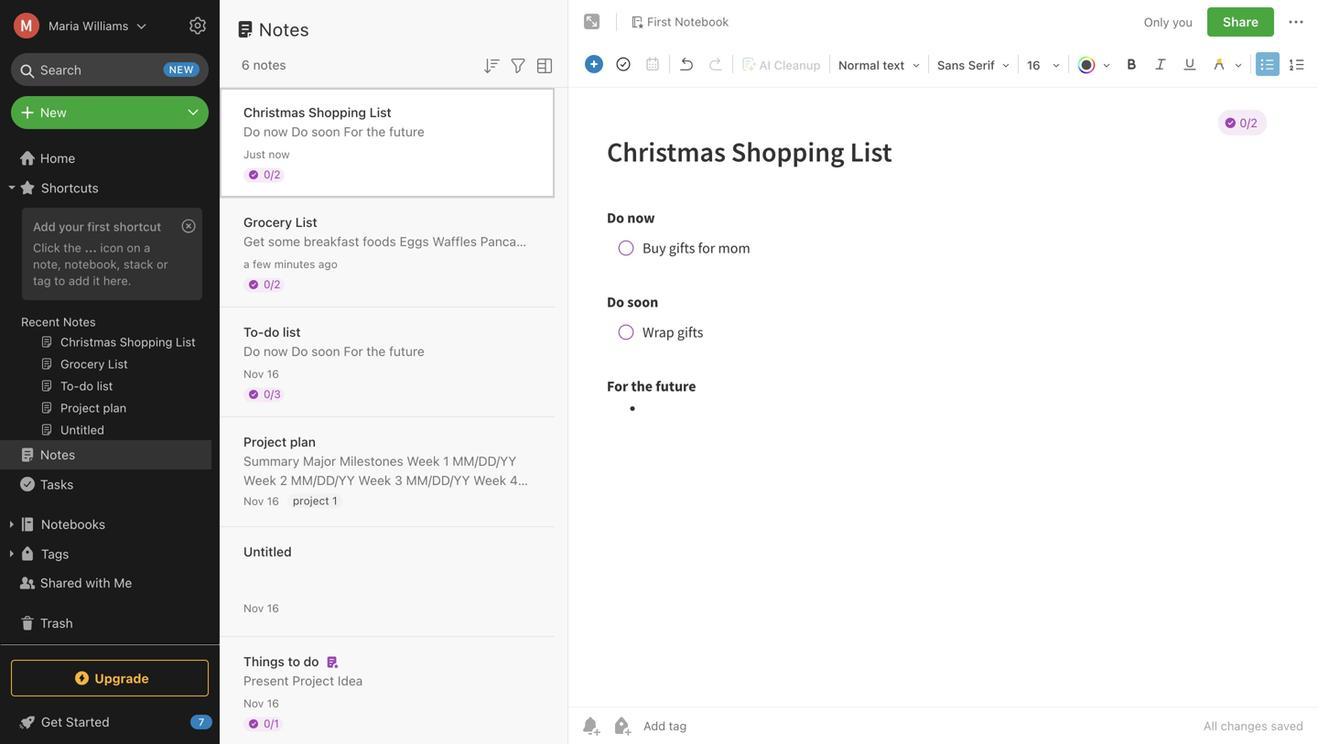 Task type: locate. For each thing, give the bounding box(es) containing it.
summary
[[244, 454, 300, 469]]

group containing add your first shortcut
[[0, 202, 212, 448]]

now for do
[[264, 344, 288, 359]]

do down list
[[292, 344, 308, 359]]

now down christmas
[[264, 124, 288, 139]]

a right on
[[144, 241, 150, 255]]

1 vertical spatial 3
[[274, 512, 282, 527]]

soon
[[312, 124, 340, 139], [312, 344, 340, 359]]

0/3
[[264, 388, 281, 401]]

the inside 'christmas shopping list do now do soon for the future'
[[367, 124, 386, 139]]

bold image
[[1119, 51, 1145, 77]]

eggs
[[400, 234, 429, 249]]

0 vertical spatial soon
[[312, 124, 340, 139]]

nov for summary major milestones week 1 mm/dd/yy week 2 mm/dd/yy week 3 mm/dd/yy week 4 mm/dd/yy week 5 mm/dd/yy task 1 task 2 task 3 task 4 legend not started on track...
[[244, 495, 264, 508]]

soon inside the to-do list do now do soon for the future
[[312, 344, 340, 359]]

grocery list get some breakfast foods eggs waffles pancakes cereal
[[244, 215, 578, 249]]

1 vertical spatial 4
[[316, 512, 324, 527]]

all changes saved
[[1204, 719, 1304, 733]]

5
[[347, 492, 355, 507]]

0 horizontal spatial project
[[244, 435, 287, 450]]

add
[[33, 220, 56, 234]]

16 right serif
[[1028, 58, 1041, 72]]

now inside the to-do list do now do soon for the future
[[264, 344, 288, 359]]

now inside 'christmas shopping list do now do soon for the future'
[[264, 124, 288, 139]]

trash link
[[0, 609, 212, 638]]

mm/dd/yy
[[453, 454, 517, 469], [291, 473, 355, 488], [406, 473, 470, 488], [244, 492, 308, 507], [359, 492, 423, 507]]

Highlight field
[[1205, 51, 1249, 78]]

0 horizontal spatial to
[[54, 274, 65, 287]]

2 nov from the top
[[244, 495, 264, 508]]

0 vertical spatial a
[[144, 241, 150, 255]]

1
[[443, 454, 449, 469], [457, 492, 463, 507], [333, 495, 338, 507]]

Heading level field
[[833, 51, 927, 78]]

4 nov 16 from the top
[[244, 698, 279, 710]]

1 vertical spatial for
[[344, 344, 363, 359]]

nov 16 for do now do soon for the future
[[244, 368, 279, 381]]

nov up 0/3
[[244, 368, 264, 381]]

notebook
[[675, 15, 729, 28]]

soon for do
[[312, 344, 340, 359]]

the for to-do list
[[367, 344, 386, 359]]

notes right recent
[[63, 315, 96, 329]]

1 vertical spatial a
[[244, 258, 250, 271]]

to
[[54, 274, 65, 287], [288, 654, 300, 670]]

plan
[[290, 435, 316, 450]]

normal
[[839, 58, 880, 72]]

stack
[[124, 257, 153, 271]]

a inside note list element
[[244, 258, 250, 271]]

nov up track...
[[244, 495, 264, 508]]

1 future from the top
[[389, 124, 425, 139]]

group inside tree
[[0, 202, 212, 448]]

2 vertical spatial notes
[[40, 447, 75, 463]]

for inside the to-do list do now do soon for the future
[[344, 344, 363, 359]]

the for christmas shopping list
[[367, 124, 386, 139]]

1 vertical spatial the
[[64, 241, 81, 255]]

1 vertical spatial to
[[288, 654, 300, 670]]

0 vertical spatial now
[[264, 124, 288, 139]]

0 vertical spatial for
[[344, 124, 363, 139]]

sans
[[938, 58, 966, 72]]

bulleted list image
[[1256, 51, 1281, 77]]

list right shopping
[[370, 105, 392, 120]]

week down milestones
[[359, 473, 391, 488]]

click
[[33, 241, 60, 255]]

0 vertical spatial project
[[244, 435, 287, 450]]

icon on a note, notebook, stack or tag to add it here.
[[33, 241, 168, 287]]

notes
[[253, 57, 286, 72]]

a left few on the top left of page
[[244, 258, 250, 271]]

0 vertical spatial list
[[370, 105, 392, 120]]

italic image
[[1149, 51, 1174, 77]]

for inside 'christmas shopping list do now do soon for the future'
[[344, 124, 363, 139]]

Note Editor text field
[[569, 88, 1319, 707]]

1 soon from the top
[[312, 124, 340, 139]]

notebooks
[[41, 517, 105, 532]]

nov
[[244, 368, 264, 381], [244, 495, 264, 508], [244, 602, 264, 615], [244, 698, 264, 710]]

note,
[[33, 257, 61, 271]]

Insert field
[[581, 51, 608, 77]]

2 for from the top
[[344, 344, 363, 359]]

task
[[426, 492, 453, 507], [466, 492, 493, 507], [244, 512, 271, 527], [285, 512, 313, 527]]

3
[[395, 473, 403, 488], [274, 512, 282, 527]]

nov 16 up track...
[[244, 495, 279, 508]]

minutes
[[274, 258, 315, 271]]

get
[[244, 234, 265, 249], [41, 715, 62, 730]]

nov 16 up 0/1 on the bottom
[[244, 698, 279, 710]]

project
[[293, 495, 329, 507]]

Font color field
[[1072, 51, 1117, 78]]

1 vertical spatial get
[[41, 715, 62, 730]]

first notebook button
[[625, 9, 736, 35]]

to inside the "icon on a note, notebook, stack or tag to add it here."
[[54, 274, 65, 287]]

list up the some
[[296, 215, 318, 230]]

nov 16 up things
[[244, 602, 279, 615]]

4 nov from the top
[[244, 698, 264, 710]]

0 horizontal spatial list
[[296, 215, 318, 230]]

1 vertical spatial do
[[304, 654, 319, 670]]

recent notes
[[21, 315, 96, 329]]

notes
[[259, 18, 310, 40], [63, 315, 96, 329], [40, 447, 75, 463]]

tasks button
[[0, 470, 212, 499]]

tree
[[0, 144, 220, 649]]

0 vertical spatial the
[[367, 124, 386, 139]]

sans serif
[[938, 58, 996, 72]]

mm/dd/yy up on
[[453, 454, 517, 469]]

shortcuts button
[[0, 173, 212, 202]]

note window element
[[569, 0, 1319, 745]]

16 up 0/3
[[267, 368, 279, 381]]

0 vertical spatial get
[[244, 234, 265, 249]]

More field
[[1313, 51, 1319, 77]]

new
[[40, 105, 67, 120]]

icon
[[100, 241, 124, 255]]

Sort options field
[[481, 53, 503, 77]]

idea
[[338, 674, 363, 689]]

track...
[[244, 531, 296, 546]]

tags button
[[0, 540, 212, 569]]

on
[[465, 512, 484, 527]]

0 vertical spatial to
[[54, 274, 65, 287]]

0/2 down just now
[[264, 168, 281, 181]]

now down list
[[264, 344, 288, 359]]

0 vertical spatial notes
[[259, 18, 310, 40]]

project plan summary major milestones week 1 mm/dd/yy week 2 mm/dd/yy week 3 mm/dd/yy week 4 mm/dd/yy week 5 mm/dd/yy task 1 task 2 task 3 task 4 legend not started on track...
[[244, 435, 518, 546]]

week left 5
[[311, 492, 344, 507]]

mm/dd/yy down summary
[[244, 492, 308, 507]]

3 nov from the top
[[244, 602, 264, 615]]

list
[[283, 325, 301, 340]]

waffles
[[433, 234, 477, 249]]

new search field
[[24, 53, 200, 86]]

to right tag
[[54, 274, 65, 287]]

project up summary
[[244, 435, 287, 450]]

expand note image
[[582, 11, 604, 33]]

do up present project idea on the bottom of page
[[304, 654, 319, 670]]

get left started
[[41, 715, 62, 730]]

now right just
[[269, 148, 290, 161]]

list inside 'christmas shopping list do now do soon for the future'
[[370, 105, 392, 120]]

2 nov 16 from the top
[[244, 495, 279, 508]]

click to collapse image
[[213, 711, 227, 733]]

christmas
[[244, 105, 305, 120]]

0 horizontal spatial do
[[264, 325, 280, 340]]

4
[[510, 473, 518, 488], [316, 512, 324, 527]]

1 0/2 from the top
[[264, 168, 281, 181]]

do left list
[[264, 325, 280, 340]]

future
[[389, 124, 425, 139], [389, 344, 425, 359]]

home link
[[0, 144, 220, 173]]

1 vertical spatial soon
[[312, 344, 340, 359]]

1 vertical spatial list
[[296, 215, 318, 230]]

to up present project idea on the bottom of page
[[288, 654, 300, 670]]

first
[[648, 15, 672, 28]]

2 vertical spatial the
[[367, 344, 386, 359]]

do up just
[[244, 124, 260, 139]]

2 soon from the top
[[312, 344, 340, 359]]

16 up 0/1 on the bottom
[[267, 698, 279, 710]]

0/2 down few on the top left of page
[[264, 278, 281, 291]]

do down christmas
[[292, 124, 308, 139]]

1 vertical spatial 0/2
[[264, 278, 281, 291]]

0 vertical spatial 0/2
[[264, 168, 281, 181]]

underline image
[[1178, 51, 1204, 77]]

breakfast
[[304, 234, 359, 249]]

nov down present
[[244, 698, 264, 710]]

notes link
[[0, 441, 212, 470]]

trash
[[40, 616, 73, 631]]

now
[[264, 124, 288, 139], [269, 148, 290, 161], [264, 344, 288, 359]]

do
[[244, 124, 260, 139], [292, 124, 308, 139], [244, 344, 260, 359], [292, 344, 308, 359]]

1 vertical spatial 2
[[497, 492, 504, 507]]

1 nov 16 from the top
[[244, 368, 279, 381]]

notebook,
[[64, 257, 120, 271]]

16 up track...
[[267, 495, 279, 508]]

1 horizontal spatial list
[[370, 105, 392, 120]]

nov up things
[[244, 602, 264, 615]]

add a reminder image
[[580, 715, 602, 737]]

now for shopping
[[264, 124, 288, 139]]

0/2 for some
[[264, 278, 281, 291]]

2 future from the top
[[389, 344, 425, 359]]

1 vertical spatial future
[[389, 344, 425, 359]]

1 horizontal spatial get
[[244, 234, 265, 249]]

3 down milestones
[[395, 473, 403, 488]]

0/1
[[264, 718, 279, 730]]

...
[[85, 241, 97, 255]]

0 vertical spatial 2
[[280, 473, 288, 488]]

1 horizontal spatial 4
[[510, 473, 518, 488]]

3 up track...
[[274, 512, 282, 527]]

a
[[144, 241, 150, 255], [244, 258, 250, 271]]

here.
[[103, 274, 131, 287]]

future inside the to-do list do now do soon for the future
[[389, 344, 425, 359]]

to inside note list element
[[288, 654, 300, 670]]

week
[[407, 454, 440, 469], [244, 473, 276, 488], [359, 473, 391, 488], [474, 473, 507, 488], [311, 492, 344, 507]]

0 horizontal spatial get
[[41, 715, 62, 730]]

0 vertical spatial 4
[[510, 473, 518, 488]]

notes up notes at top left
[[259, 18, 310, 40]]

1 horizontal spatial to
[[288, 654, 300, 670]]

7
[[199, 717, 204, 729]]

started
[[405, 512, 462, 527]]

untitled
[[244, 545, 292, 560]]

project left idea
[[292, 674, 334, 689]]

just now
[[244, 148, 290, 161]]

0 vertical spatial do
[[264, 325, 280, 340]]

2
[[280, 473, 288, 488], [497, 492, 504, 507]]

1 horizontal spatial 2
[[497, 492, 504, 507]]

0/2
[[264, 168, 281, 181], [264, 278, 281, 291]]

with
[[86, 576, 110, 591]]

0 vertical spatial future
[[389, 124, 425, 139]]

1 horizontal spatial project
[[292, 674, 334, 689]]

a inside the "icon on a note, notebook, stack or tag to add it here."
[[144, 241, 150, 255]]

project
[[244, 435, 287, 450], [292, 674, 334, 689]]

mm/dd/yy down the major on the bottom left
[[291, 473, 355, 488]]

group
[[0, 202, 212, 448]]

1 nov from the top
[[244, 368, 264, 381]]

Font family field
[[932, 51, 1017, 78]]

16 for present project idea
[[267, 698, 279, 710]]

2 0/2 from the top
[[264, 278, 281, 291]]

get down grocery
[[244, 234, 265, 249]]

tree containing home
[[0, 144, 220, 649]]

0 horizontal spatial a
[[144, 241, 150, 255]]

it
[[93, 274, 100, 287]]

the inside the to-do list do now do soon for the future
[[367, 344, 386, 359]]

Account field
[[0, 7, 147, 44]]

1 horizontal spatial a
[[244, 258, 250, 271]]

soon inside 'christmas shopping list do now do soon for the future'
[[312, 124, 340, 139]]

2 vertical spatial now
[[264, 344, 288, 359]]

1 for from the top
[[344, 124, 363, 139]]

0 vertical spatial 3
[[395, 473, 403, 488]]

future inside 'christmas shopping list do now do soon for the future'
[[389, 124, 425, 139]]

nov 16 up 0/3
[[244, 368, 279, 381]]

present project idea
[[244, 674, 363, 689]]

a few minutes ago
[[244, 258, 338, 271]]

settings image
[[187, 15, 209, 37]]

task down "project"
[[285, 512, 313, 527]]

tags
[[41, 547, 69, 562]]

notes up tasks
[[40, 447, 75, 463]]



Task type: describe. For each thing, give the bounding box(es) containing it.
0 horizontal spatial 4
[[316, 512, 324, 527]]

maria
[[49, 19, 79, 33]]

6 notes
[[242, 57, 286, 72]]

shortcuts
[[41, 180, 99, 195]]

16 inside field
[[1028, 58, 1041, 72]]

shared
[[40, 576, 82, 591]]

upgrade button
[[11, 660, 209, 697]]

first notebook
[[648, 15, 729, 28]]

shopping
[[309, 105, 366, 120]]

milestones
[[340, 454, 404, 469]]

maria williams
[[49, 19, 129, 33]]

to-
[[244, 325, 264, 340]]

0 horizontal spatial 1
[[333, 495, 338, 507]]

present
[[244, 674, 289, 689]]

tag
[[33, 274, 51, 287]]

expand notebooks image
[[5, 518, 19, 532]]

text
[[883, 58, 905, 72]]

More actions field
[[1286, 7, 1308, 37]]

upgrade
[[95, 671, 149, 686]]

the inside group
[[64, 241, 81, 255]]

get inside "grocery list get some breakfast foods eggs waffles pancakes cereal"
[[244, 234, 265, 249]]

on
[[127, 241, 141, 255]]

16 up things to do at the bottom left of page
[[267, 602, 279, 615]]

for for list
[[344, 124, 363, 139]]

legend
[[328, 512, 372, 527]]

or
[[157, 257, 168, 271]]

week right milestones
[[407, 454, 440, 469]]

1 horizontal spatial 1
[[443, 454, 449, 469]]

6
[[242, 57, 250, 72]]

0/2 for do
[[264, 168, 281, 181]]

add filters image
[[507, 55, 529, 77]]

things
[[244, 654, 285, 670]]

2 horizontal spatial 1
[[457, 492, 463, 507]]

1 horizontal spatial do
[[304, 654, 319, 670]]

click the ...
[[33, 241, 97, 255]]

Add tag field
[[642, 719, 779, 734]]

only
[[1145, 15, 1170, 29]]

tasks
[[40, 477, 74, 492]]

nov 16 for present project idea
[[244, 698, 279, 710]]

1 horizontal spatial 3
[[395, 473, 403, 488]]

nov 16 for summary major milestones week 1 mm/dd/yy week 2 mm/dd/yy week 3 mm/dd/yy week 4 mm/dd/yy week 5 mm/dd/yy task 1 task 2 task 3 task 4 legend not started on track...
[[244, 495, 279, 508]]

task image
[[611, 51, 637, 77]]

mm/dd/yy up started
[[406, 473, 470, 488]]

you
[[1173, 15, 1193, 29]]

shared with me
[[40, 576, 132, 591]]

started
[[66, 715, 110, 730]]

recent
[[21, 315, 60, 329]]

future for christmas shopping list do now do soon for the future
[[389, 124, 425, 139]]

week down summary
[[244, 473, 276, 488]]

add
[[69, 274, 90, 287]]

project 1
[[293, 495, 338, 507]]

future for to-do list do now do soon for the future
[[389, 344, 425, 359]]

things to do
[[244, 654, 319, 670]]

share
[[1224, 14, 1259, 29]]

new button
[[11, 96, 209, 129]]

all
[[1204, 719, 1218, 733]]

list inside "grocery list get some breakfast foods eggs waffles pancakes cereal"
[[296, 215, 318, 230]]

3 nov 16 from the top
[[244, 602, 279, 615]]

shared with me link
[[0, 569, 212, 598]]

1 vertical spatial project
[[292, 674, 334, 689]]

new
[[169, 64, 194, 76]]

1 vertical spatial now
[[269, 148, 290, 161]]

nov for present project idea
[[244, 698, 264, 710]]

major
[[303, 454, 336, 469]]

undo image
[[674, 51, 700, 77]]

notes inside note list element
[[259, 18, 310, 40]]

not
[[375, 512, 402, 527]]

get inside 'help and learning task checklist' field
[[41, 715, 62, 730]]

saved
[[1272, 719, 1304, 733]]

pancakes
[[481, 234, 537, 249]]

ago
[[319, 258, 338, 271]]

task up track...
[[244, 512, 271, 527]]

just
[[244, 148, 266, 161]]

numbered list image
[[1285, 51, 1311, 77]]

note list element
[[220, 0, 578, 745]]

me
[[114, 576, 132, 591]]

williams
[[83, 19, 129, 33]]

do down to-
[[244, 344, 260, 359]]

your
[[59, 220, 84, 234]]

for for list
[[344, 344, 363, 359]]

project inside project plan summary major milestones week 1 mm/dd/yy week 2 mm/dd/yy week 3 mm/dd/yy week 4 mm/dd/yy week 5 mm/dd/yy task 1 task 2 task 3 task 4 legend not started on track...
[[244, 435, 287, 450]]

Add filters field
[[507, 53, 529, 77]]

some
[[268, 234, 300, 249]]

more actions image
[[1286, 11, 1308, 33]]

shortcut
[[113, 220, 161, 234]]

Font size field
[[1021, 51, 1067, 78]]

get started
[[41, 715, 110, 730]]

task up on
[[466, 492, 493, 507]]

1 vertical spatial notes
[[63, 315, 96, 329]]

do inside the to-do list do now do soon for the future
[[264, 325, 280, 340]]

share button
[[1208, 7, 1275, 37]]

soon for shopping
[[312, 124, 340, 139]]

16 for summary major milestones week 1 mm/dd/yy week 2 mm/dd/yy week 3 mm/dd/yy week 4 mm/dd/yy week 5 mm/dd/yy task 1 task 2 task 3 task 4 legend not started on track...
[[267, 495, 279, 508]]

16 for do now do soon for the future
[[267, 368, 279, 381]]

0 horizontal spatial 3
[[274, 512, 282, 527]]

Help and Learning task checklist field
[[0, 708, 220, 737]]

to-do list do now do soon for the future
[[244, 325, 425, 359]]

nov for do now do soon for the future
[[244, 368, 264, 381]]

notebooks link
[[0, 510, 212, 540]]

week up on
[[474, 473, 507, 488]]

View options field
[[529, 53, 556, 77]]

Search text field
[[24, 53, 196, 86]]

home
[[40, 151, 75, 166]]

task up started
[[426, 492, 453, 507]]

first
[[87, 220, 110, 234]]

cereal
[[540, 234, 578, 249]]

add tag image
[[611, 715, 633, 737]]

foods
[[363, 234, 396, 249]]

only you
[[1145, 15, 1193, 29]]

mm/dd/yy up not
[[359, 492, 423, 507]]

0 horizontal spatial 2
[[280, 473, 288, 488]]

few
[[253, 258, 271, 271]]

serif
[[969, 58, 996, 72]]

christmas shopping list do now do soon for the future
[[244, 105, 425, 139]]

expand tags image
[[5, 547, 19, 561]]

grocery
[[244, 215, 292, 230]]

normal text
[[839, 58, 905, 72]]

add your first shortcut
[[33, 220, 161, 234]]



Task type: vqa. For each thing, say whether or not it's contained in the screenshot.
Share
yes



